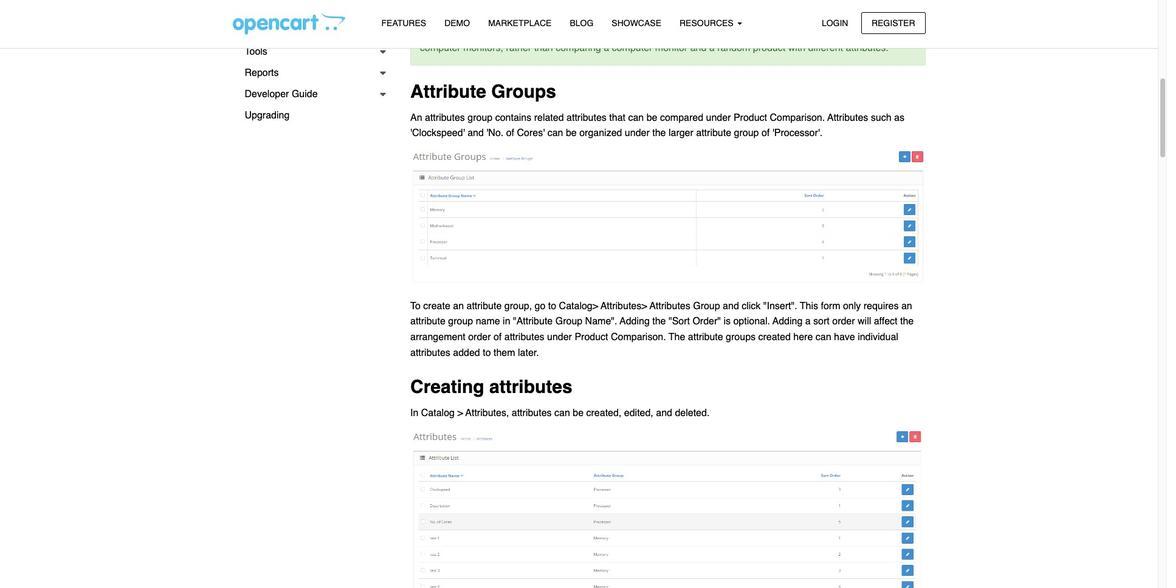 Task type: vqa. For each thing, say whether or not it's contained in the screenshot.
Object.
no



Task type: describe. For each thing, give the bounding box(es) containing it.
1 vertical spatial create
[[596, 11, 623, 22]]

1 horizontal spatial your
[[890, 0, 909, 7]]

and inside an attributes group contains related attributes that can be compared under product comparison. attributes such as 'clockspeed' and 'no. of cores' can be organized under the larger attribute group of 'processor'.
[[468, 128, 484, 139]]

to up the sells
[[449, 0, 457, 7]]

the left the "sort
[[652, 316, 666, 327]]

marketing
[[245, 4, 287, 15]]

of right 'no.
[[506, 128, 514, 139]]

system
[[245, 25, 277, 36]]

store.
[[663, 27, 688, 38]]

2 an from the left
[[902, 301, 912, 312]]

later.
[[518, 347, 539, 358]]

are
[[593, 0, 607, 7]]

create inside to create an attribute group, go to catalog> attributes> attributes group and click "insert". this form only requires an attribute group name in "attribute group name". adding the "sort order" is optional. adding a sort order will affect the arrangement order of attributes under product comparison. the attribute groups created here can have individual attributes added to them later.
[[423, 301, 450, 312]]

attributes down 'later.'
[[489, 376, 573, 398]]

two
[[874, 27, 889, 38]]

group,
[[504, 301, 532, 312]]

this inside try to create universal attributes that are consistent across specific categories of products. for example, if your shop sells computer monitors, you could create a 'screen resolution' attribute. this attribute needs to be added consistently to all the computer monitor products in your store. it is more likely that a person will compare two computer monitors, rather than comparing a computer monitor and a random product with different attributes.
[[755, 11, 773, 22]]

could
[[570, 11, 594, 22]]

of left 'processor'.
[[762, 128, 770, 139]]

1 adding from the left
[[620, 316, 650, 327]]

a up product
[[776, 27, 782, 38]]

attribute inside an attributes group contains related attributes that can be compared under product comparison. attributes such as 'clockspeed' and 'no. of cores' can be organized under the larger attribute group of 'processor'.
[[696, 128, 731, 139]]

name
[[476, 316, 500, 327]]

showcase link
[[603, 13, 671, 34]]

attributes>
[[601, 301, 647, 312]]

product inside to create an attribute group, go to catalog> attributes> attributes group and click "insert". this form only requires an attribute group name in "attribute group name". adding the "sort order" is optional. adding a sort order will affect the arrangement order of attributes under product comparison. the attribute groups created here can have individual attributes added to them later.
[[575, 332, 608, 343]]

"sort
[[669, 316, 690, 327]]

attribute groups
[[410, 81, 556, 102]]

an
[[410, 112, 422, 123]]

consistently
[[420, 27, 471, 38]]

person
[[784, 27, 814, 38]]

consistent
[[609, 0, 653, 7]]

resources
[[680, 18, 736, 28]]

blog
[[570, 18, 594, 28]]

sort
[[813, 316, 830, 327]]

attributes down arrangement
[[410, 347, 450, 358]]

only
[[843, 301, 861, 312]]

attribute
[[410, 81, 486, 102]]

attributes up 'clockspeed'
[[425, 112, 465, 123]]

comparison. inside to create an attribute group, go to catalog> attributes> attributes group and click "insert". this form only requires an attribute group name in "attribute group name". adding the "sort order" is optional. adding a sort order will affect the arrangement order of attributes under product comparison. the attribute groups created here can have individual attributes added to them later.
[[611, 332, 666, 343]]

to
[[410, 301, 421, 312]]

is inside try to create universal attributes that are consistent across specific categories of products. for example, if your shop sells computer monitors, you could create a 'screen resolution' attribute. this attribute needs to be added consistently to all the computer monitor products in your store. it is more likely that a person will compare two computer monitors, rather than comparing a computer monitor and a random product with different attributes.
[[699, 27, 706, 38]]

computer down consistently at the left of the page
[[420, 42, 461, 53]]

guide
[[292, 89, 318, 100]]

for
[[823, 0, 838, 7]]

1 vertical spatial group
[[555, 316, 583, 327]]

of inside try to create universal attributes that are consistent across specific categories of products. for example, if your shop sells computer monitors, you could create a 'screen resolution' attribute. this attribute needs to be added consistently to all the computer monitor products in your store. it is more likely that a person will compare two computer monitors, rather than comparing a computer monitor and a random product with different attributes.
[[770, 0, 778, 7]]

optional.
[[733, 316, 770, 327]]

features
[[381, 18, 426, 28]]

marketplace
[[488, 18, 552, 28]]

"insert".
[[763, 301, 797, 312]]

in
[[410, 408, 418, 419]]

have
[[834, 332, 855, 343]]

2 horizontal spatial under
[[706, 112, 731, 123]]

upgrading
[[245, 110, 290, 121]]

comparing
[[556, 42, 601, 53]]

this inside to create an attribute group, go to catalog> attributes> attributes group and click "insert". this form only requires an attribute group name in "attribute group name". adding the "sort order" is optional. adding a sort order will affect the arrangement order of attributes under product comparison. the attribute groups created here can have individual attributes added to them later.
[[800, 301, 818, 312]]

click
[[742, 301, 761, 312]]

a down more
[[709, 42, 715, 53]]

the inside try to create universal attributes that are consistent across specific categories of products. for example, if your shop sells computer monitors, you could create a 'screen resolution' attribute. this attribute needs to be added consistently to all the computer monitor products in your store. it is more likely that a person will compare two computer monitors, rather than comparing a computer monitor and a random product with different attributes.
[[497, 27, 510, 38]]

2 horizontal spatial that
[[757, 27, 774, 38]]

rather
[[506, 42, 531, 53]]

needs
[[814, 11, 840, 22]]

the inside an attributes group contains related attributes that can be compared under product comparison. attributes such as 'clockspeed' and 'no. of cores' can be organized under the larger attribute group of 'processor'.
[[652, 128, 666, 139]]

"attribute
[[513, 316, 553, 327]]

1 vertical spatial order
[[468, 332, 491, 343]]

try to create universal attributes that are consistent across specific categories of products. for example, if your shop sells computer monitors, you could create a 'screen resolution' attribute. this attribute needs to be added consistently to all the computer monitor products in your store. it is more likely that a person will compare two computer monitors, rather than comparing a computer monitor and a random product with different attributes.
[[420, 0, 909, 53]]

product
[[753, 42, 786, 53]]

attributes inside try to create universal attributes that are consistent across specific categories of products. for example, if your shop sells computer monitors, you could create a 'screen resolution' attribute. this attribute needs to be added consistently to all the computer monitor products in your store. it is more likely that a person will compare two computer monitors, rather than comparing a computer monitor and a random product with different attributes.
[[531, 0, 571, 7]]

deleted.
[[675, 408, 710, 419]]

with
[[788, 42, 806, 53]]

attributes up 'later.'
[[504, 332, 544, 343]]

example,
[[841, 0, 880, 7]]

contains
[[495, 112, 531, 123]]

to left them
[[483, 347, 491, 358]]

created
[[758, 332, 791, 343]]

products.
[[781, 0, 821, 7]]

reports link
[[233, 63, 392, 84]]

developer guide
[[245, 89, 318, 100]]

to create an attribute group, go to catalog> attributes> attributes group and click "insert". this form only requires an attribute group name in "attribute group name". adding the "sort order" is optional. adding a sort order will affect the arrangement order of attributes under product comparison. the attribute groups created here can have individual attributes added to them later.
[[410, 301, 914, 358]]

'no.
[[487, 128, 504, 139]]

be left created, on the bottom right of page
[[573, 408, 584, 419]]

be left organized
[[566, 128, 577, 139]]

developer
[[245, 89, 289, 100]]

here
[[794, 332, 813, 343]]

it
[[690, 27, 696, 38]]

the right affect
[[900, 316, 914, 327]]

edited,
[[624, 408, 653, 419]]

a down the consistent
[[626, 11, 631, 22]]

blog link
[[561, 13, 603, 34]]

universal
[[489, 0, 528, 7]]

be left compared
[[647, 112, 657, 123]]

likely
[[733, 27, 755, 38]]

that inside an attributes group contains related attributes that can be compared under product comparison. attributes such as 'clockspeed' and 'no. of cores' can be organized under the larger attribute group of 'processor'.
[[609, 112, 626, 123]]

groups
[[726, 332, 756, 343]]

computer down showcase link
[[612, 42, 653, 53]]

resolution'
[[668, 11, 712, 22]]

'clockspeed'
[[410, 128, 465, 139]]

individual
[[858, 332, 898, 343]]

an attributes group contains related attributes that can be compared under product comparison. attributes such as 'clockspeed' and 'no. of cores' can be organized under the larger attribute group of 'processor'.
[[410, 112, 905, 139]]

across
[[656, 0, 684, 7]]

upgrading link
[[233, 105, 392, 126]]

order"
[[693, 316, 721, 327]]

more
[[708, 27, 730, 38]]

group inside to create an attribute group, go to catalog> attributes> attributes group and click "insert". this form only requires an attribute group name in "attribute group name". adding the "sort order" is optional. adding a sort order will affect the arrangement order of attributes under product comparison. the attribute groups created here can have individual attributes added to them later.
[[448, 316, 473, 327]]

attribute.
[[715, 11, 753, 22]]

name".
[[585, 316, 617, 327]]

affect
[[874, 316, 898, 327]]

cores'
[[517, 128, 545, 139]]



Task type: locate. For each thing, give the bounding box(es) containing it.
will inside try to create universal attributes that are consistent across specific categories of products. for example, if your shop sells computer monitors, you could create a 'screen resolution' attribute. this attribute needs to be added consistently to all the computer monitor products in your store. it is more likely that a person will compare two computer monitors, rather than comparing a computer monitor and a random product with different attributes.
[[817, 27, 830, 38]]

1 horizontal spatial an
[[902, 301, 912, 312]]

than
[[534, 42, 553, 53]]

as
[[894, 112, 905, 123]]

group
[[468, 112, 493, 123], [734, 128, 759, 139], [448, 316, 473, 327]]

1 vertical spatial comparison.
[[611, 332, 666, 343]]

0 vertical spatial comparison.
[[770, 112, 825, 123]]

look attribute groups image
[[410, 149, 926, 291]]

0 vertical spatial this
[[755, 11, 773, 22]]

tools
[[245, 46, 267, 57]]

1 vertical spatial will
[[858, 316, 871, 327]]

1 vertical spatial in
[[503, 316, 510, 327]]

can left created, on the bottom right of page
[[554, 408, 570, 419]]

will
[[817, 27, 830, 38], [858, 316, 871, 327]]

1 horizontal spatial adding
[[773, 316, 803, 327]]

be inside try to create universal attributes that are consistent across specific categories of products. for example, if your shop sells computer monitors, you could create a 'screen resolution' attribute. this attribute needs to be added consistently to all the computer monitor products in your store. it is more likely that a person will compare two computer monitors, rather than comparing a computer monitor and a random product with different attributes.
[[854, 11, 865, 22]]

2 vertical spatial create
[[423, 301, 450, 312]]

attributes inside an attributes group contains related attributes that can be compared under product comparison. attributes such as 'clockspeed' and 'no. of cores' can be organized under the larger attribute group of 'processor'.
[[828, 112, 868, 123]]

1 vertical spatial this
[[800, 301, 818, 312]]

1 horizontal spatial create
[[460, 0, 487, 7]]

catalog>
[[559, 301, 598, 312]]

attribute inside try to create universal attributes that are consistent across specific categories of products. for example, if your shop sells computer monitors, you could create a 'screen resolution' attribute. this attribute needs to be added consistently to all the computer monitor products in your store. it is more likely that a person will compare two computer monitors, rather than comparing a computer monitor and a random product with different attributes.
[[776, 11, 811, 22]]

0 vertical spatial that
[[574, 0, 590, 7]]

system link
[[233, 20, 392, 41]]

categories
[[722, 0, 767, 7]]

attributes up the "sort
[[650, 301, 690, 312]]

if
[[883, 0, 888, 7]]

under inside to create an attribute group, go to catalog> attributes> attributes group and click "insert". this form only requires an attribute group name in "attribute group name". adding the "sort order" is optional. adding a sort order will affect the arrangement order of attributes under product comparison. the attribute groups created here can have individual attributes added to them later.
[[547, 332, 572, 343]]

this up sort
[[800, 301, 818, 312]]

under
[[706, 112, 731, 123], [625, 128, 650, 139], [547, 332, 572, 343]]

added down if
[[868, 11, 895, 22]]

developer guide link
[[233, 84, 392, 105]]

'screen
[[634, 11, 665, 22]]

you
[[552, 11, 568, 22]]

to
[[449, 0, 457, 7], [843, 11, 851, 22], [474, 27, 482, 38], [548, 301, 556, 312], [483, 347, 491, 358]]

register
[[872, 18, 915, 28]]

0 vertical spatial create
[[460, 0, 487, 7]]

0 vertical spatial under
[[706, 112, 731, 123]]

an up arrangement
[[453, 301, 464, 312]]

1 horizontal spatial group
[[693, 301, 720, 312]]

1 an from the left
[[453, 301, 464, 312]]

created,
[[586, 408, 622, 419]]

form
[[821, 301, 840, 312]]

look attributes name image
[[410, 429, 926, 588]]

1 horizontal spatial added
[[868, 11, 895, 22]]

0 horizontal spatial under
[[547, 332, 572, 343]]

1 vertical spatial your
[[642, 27, 661, 38]]

arrangement
[[410, 332, 466, 343]]

them
[[494, 347, 515, 358]]

computer up the than
[[513, 27, 554, 38]]

of inside to create an attribute group, go to catalog> attributes> attributes group and click "insert". this form only requires an attribute group name in "attribute group name". adding the "sort order" is optional. adding a sort order will affect the arrangement order of attributes under product comparison. the attribute groups created here can have individual attributes added to them later.
[[494, 332, 502, 343]]

1 vertical spatial added
[[453, 347, 480, 358]]

1 horizontal spatial this
[[800, 301, 818, 312]]

can
[[628, 112, 644, 123], [548, 128, 563, 139], [816, 332, 831, 343], [554, 408, 570, 419]]

0 horizontal spatial group
[[555, 316, 583, 327]]

0 vertical spatial monitor
[[556, 27, 589, 38]]

will down only
[[858, 316, 871, 327]]

in inside try to create universal attributes that are consistent across specific categories of products. for example, if your shop sells computer monitors, you could create a 'screen resolution' attribute. this attribute needs to be added consistently to all the computer monitor products in your store. it is more likely that a person will compare two computer monitors, rather than comparing a computer monitor and a random product with different attributes.
[[631, 27, 639, 38]]

0 horizontal spatial product
[[575, 332, 608, 343]]

a
[[626, 11, 631, 22], [776, 27, 782, 38], [604, 42, 609, 53], [709, 42, 715, 53], [805, 316, 811, 327]]

in inside to create an attribute group, go to catalog> attributes> attributes group and click "insert". this form only requires an attribute group name in "attribute group name". adding the "sort order" is optional. adding a sort order will affect the arrangement order of attributes under product comparison. the attribute groups created here can have individual attributes added to them later.
[[503, 316, 510, 327]]

1 horizontal spatial order
[[832, 316, 855, 327]]

demo link
[[435, 13, 479, 34]]

comparison. up 'processor'.
[[770, 112, 825, 123]]

attributes left the such
[[828, 112, 868, 123]]

group up order" at the bottom of page
[[693, 301, 720, 312]]

1 vertical spatial monitors,
[[463, 42, 503, 53]]

1 horizontal spatial will
[[858, 316, 871, 327]]

opencart - open source shopping cart solution image
[[233, 13, 345, 35]]

0 horizontal spatial attributes
[[650, 301, 690, 312]]

product inside an attributes group contains related attributes that can be compared under product comparison. attributes such as 'clockspeed' and 'no. of cores' can be organized under the larger attribute group of 'processor'.
[[734, 112, 767, 123]]

monitor up comparing
[[556, 27, 589, 38]]

a down products
[[604, 42, 609, 53]]

tools link
[[233, 41, 392, 63]]

attribute up arrangement
[[410, 316, 446, 327]]

0 horizontal spatial is
[[699, 27, 706, 38]]

attributes inside to create an attribute group, go to catalog> attributes> attributes group and click "insert". this form only requires an attribute group name in "attribute group name". adding the "sort order" is optional. adding a sort order will affect the arrangement order of attributes under product comparison. the attribute groups created here can have individual attributes added to them later.
[[650, 301, 690, 312]]

creating attributes
[[410, 376, 573, 398]]

0 horizontal spatial in
[[503, 316, 510, 327]]

and left 'no.
[[468, 128, 484, 139]]

is right it
[[699, 27, 706, 38]]

0 horizontal spatial your
[[642, 27, 661, 38]]

of
[[770, 0, 778, 7], [506, 128, 514, 139], [762, 128, 770, 139], [494, 332, 502, 343]]

2 horizontal spatial create
[[596, 11, 623, 22]]

0 horizontal spatial an
[[453, 301, 464, 312]]

0 vertical spatial monitors,
[[509, 11, 549, 22]]

monitors, down universal
[[509, 11, 549, 22]]

monitor down store.
[[655, 42, 688, 53]]

monitors,
[[509, 11, 549, 22], [463, 42, 503, 53]]

attribute down the products.
[[776, 11, 811, 22]]

1 vertical spatial product
[[575, 332, 608, 343]]

0 horizontal spatial monitor
[[556, 27, 589, 38]]

such
[[871, 112, 892, 123]]

and inside to create an attribute group, go to catalog> attributes> attributes group and click "insert". this form only requires an attribute group name in "attribute group name". adding the "sort order" is optional. adding a sort order will affect the arrangement order of attributes under product comparison. the attribute groups created here can have individual attributes added to them later.
[[723, 301, 739, 312]]

is inside to create an attribute group, go to catalog> attributes> attributes group and click "insert". this form only requires an attribute group name in "attribute group name". adding the "sort order" is optional. adding a sort order will affect the arrangement order of attributes under product comparison. the attribute groups created here can have individual attributes added to them later.
[[724, 316, 731, 327]]

1 vertical spatial that
[[757, 27, 774, 38]]

1 horizontal spatial attributes
[[828, 112, 868, 123]]

create right to
[[423, 301, 450, 312]]

groups
[[491, 81, 556, 102]]

0 horizontal spatial adding
[[620, 316, 650, 327]]

under down "attribute
[[547, 332, 572, 343]]

an right requires
[[902, 301, 912, 312]]

attributes right 'attributes,'
[[512, 408, 552, 419]]

under right organized
[[625, 128, 650, 139]]

login
[[822, 18, 848, 28]]

attributes
[[531, 0, 571, 7], [425, 112, 465, 123], [567, 112, 607, 123], [504, 332, 544, 343], [410, 347, 450, 358], [489, 376, 573, 398], [512, 408, 552, 419]]

in right name
[[503, 316, 510, 327]]

group down catalog>
[[555, 316, 583, 327]]

0 vertical spatial product
[[734, 112, 767, 123]]

in
[[631, 27, 639, 38], [503, 316, 510, 327]]

create
[[460, 0, 487, 7], [596, 11, 623, 22], [423, 301, 450, 312]]

to left all
[[474, 27, 482, 38]]

attributes up organized
[[567, 112, 607, 123]]

to right go
[[548, 301, 556, 312]]

and inside try to create universal attributes that are consistent across specific categories of products. for example, if your shop sells computer monitors, you could create a 'screen resolution' attribute. this attribute needs to be added consistently to all the computer monitor products in your store. it is more likely that a person will compare two computer monitors, rather than comparing a computer monitor and a random product with different attributes.
[[690, 42, 707, 53]]

0 vertical spatial added
[[868, 11, 895, 22]]

1 horizontal spatial comparison.
[[770, 112, 825, 123]]

creating
[[410, 376, 484, 398]]

can down related
[[548, 128, 563, 139]]

1 vertical spatial monitor
[[655, 42, 688, 53]]

product
[[734, 112, 767, 123], [575, 332, 608, 343]]

order down name
[[468, 332, 491, 343]]

all
[[484, 27, 494, 38]]

and down it
[[690, 42, 707, 53]]

monitor
[[556, 27, 589, 38], [655, 42, 688, 53]]

1 horizontal spatial monitors,
[[509, 11, 549, 22]]

reports
[[245, 67, 279, 78]]

0 vertical spatial group
[[468, 112, 493, 123]]

1 horizontal spatial in
[[631, 27, 639, 38]]

0 horizontal spatial comparison.
[[611, 332, 666, 343]]

larger
[[669, 128, 694, 139]]

1 horizontal spatial is
[[724, 316, 731, 327]]

that up could at the top of the page
[[574, 0, 590, 7]]

0 horizontal spatial added
[[453, 347, 480, 358]]

>
[[457, 408, 463, 419]]

attribute down order" at the bottom of page
[[688, 332, 723, 343]]

0 horizontal spatial order
[[468, 332, 491, 343]]

and
[[690, 42, 707, 53], [468, 128, 484, 139], [723, 301, 739, 312], [656, 408, 672, 419]]

comparison. inside an attributes group contains related attributes that can be compared under product comparison. attributes such as 'clockspeed' and 'no. of cores' can be organized under the larger attribute group of 'processor'.
[[770, 112, 825, 123]]

0 vertical spatial order
[[832, 316, 855, 327]]

related
[[534, 112, 564, 123]]

2 vertical spatial that
[[609, 112, 626, 123]]

your
[[890, 0, 909, 7], [642, 27, 661, 38]]

2 vertical spatial under
[[547, 332, 572, 343]]

1 horizontal spatial that
[[609, 112, 626, 123]]

1 vertical spatial attributes
[[650, 301, 690, 312]]

a left sort
[[805, 316, 811, 327]]

2 adding from the left
[[773, 316, 803, 327]]

0 vertical spatial in
[[631, 27, 639, 38]]

0 horizontal spatial will
[[817, 27, 830, 38]]

added inside to create an attribute group, go to catalog> attributes> attributes group and click "insert". this form only requires an attribute group name in "attribute group name". adding the "sort order" is optional. adding a sort order will affect the arrangement order of attributes under product comparison. the attribute groups created here can have individual attributes added to them later.
[[453, 347, 480, 358]]

computer
[[466, 11, 507, 22], [513, 27, 554, 38], [420, 42, 461, 53], [612, 42, 653, 53]]

1 vertical spatial group
[[734, 128, 759, 139]]

1 vertical spatial under
[[625, 128, 650, 139]]

that up product
[[757, 27, 774, 38]]

can left compared
[[628, 112, 644, 123]]

group left 'processor'.
[[734, 128, 759, 139]]

added
[[868, 11, 895, 22], [453, 347, 480, 358]]

compared
[[660, 112, 703, 123]]

create up the sells
[[460, 0, 487, 7]]

and left click
[[723, 301, 739, 312]]

attributes up you on the top
[[531, 0, 571, 7]]

1 horizontal spatial monitor
[[655, 42, 688, 53]]

shop
[[420, 11, 441, 22]]

your right if
[[890, 0, 909, 7]]

the
[[497, 27, 510, 38], [652, 128, 666, 139], [652, 316, 666, 327], [900, 316, 914, 327]]

group left name
[[448, 316, 473, 327]]

of left the products.
[[770, 0, 778, 7]]

0 vertical spatial group
[[693, 301, 720, 312]]

adding down attributes> at the right bottom
[[620, 316, 650, 327]]

attribute up name
[[467, 301, 502, 312]]

0 horizontal spatial that
[[574, 0, 590, 7]]

the right all
[[497, 27, 510, 38]]

in catalog > attributes, attributes can be created, edited, and deleted.
[[410, 408, 710, 419]]

monitors, down all
[[463, 42, 503, 53]]

products
[[591, 27, 629, 38]]

0 horizontal spatial monitors,
[[463, 42, 503, 53]]

login link
[[812, 12, 859, 34]]

will inside to create an attribute group, go to catalog> attributes> attributes group and click "insert". this form only requires an attribute group name in "attribute group name". adding the "sort order" is optional. adding a sort order will affect the arrangement order of attributes under product comparison. the attribute groups created here can have individual attributes added to them later.
[[858, 316, 871, 327]]

attribute
[[776, 11, 811, 22], [696, 128, 731, 139], [467, 301, 502, 312], [410, 316, 446, 327], [688, 332, 723, 343]]

can inside to create an attribute group, go to catalog> attributes> attributes group and click "insert". this form only requires an attribute group name in "attribute group name". adding the "sort order" is optional. adding a sort order will affect the arrangement order of attributes under product comparison. the attribute groups created here can have individual attributes added to them later.
[[816, 332, 831, 343]]

is right order" at the bottom of page
[[724, 316, 731, 327]]

compare
[[833, 27, 871, 38]]

group up 'no.
[[468, 112, 493, 123]]

added inside try to create universal attributes that are consistent across specific categories of products. for example, if your shop sells computer monitors, you could create a 'screen resolution' attribute. this attribute needs to be added consistently to all the computer monitor products in your store. it is more likely that a person will compare two computer monitors, rather than comparing a computer monitor and a random product with different attributes.
[[868, 11, 895, 22]]

be
[[854, 11, 865, 22], [647, 112, 657, 123], [566, 128, 577, 139], [573, 408, 584, 419]]

resources link
[[671, 13, 751, 34]]

in down 'screen
[[631, 27, 639, 38]]

comparison. down attributes> at the right bottom
[[611, 332, 666, 343]]

the left larger
[[652, 128, 666, 139]]

organized
[[579, 128, 622, 139]]

adding down the '"insert".'
[[773, 316, 803, 327]]

attributes,
[[466, 408, 509, 419]]

under right compared
[[706, 112, 731, 123]]

2 vertical spatial group
[[448, 316, 473, 327]]

your down 'screen
[[642, 27, 661, 38]]

sells
[[444, 11, 463, 22]]

'processor'.
[[772, 128, 823, 139]]

create up products
[[596, 11, 623, 22]]

can down sort
[[816, 332, 831, 343]]

to up "compare"
[[843, 11, 851, 22]]

0 horizontal spatial create
[[423, 301, 450, 312]]

that up organized
[[609, 112, 626, 123]]

and right edited,
[[656, 408, 672, 419]]

1 horizontal spatial under
[[625, 128, 650, 139]]

0 horizontal spatial this
[[755, 11, 773, 22]]

0 vertical spatial your
[[890, 0, 909, 7]]

1 horizontal spatial product
[[734, 112, 767, 123]]

be down example,
[[854, 11, 865, 22]]

showcase
[[612, 18, 661, 28]]

added down arrangement
[[453, 347, 480, 358]]

of up them
[[494, 332, 502, 343]]

1 vertical spatial is
[[724, 316, 731, 327]]

comparison.
[[770, 112, 825, 123], [611, 332, 666, 343]]

a inside to create an attribute group, go to catalog> attributes> attributes group and click "insert". this form only requires an attribute group name in "attribute group name". adding the "sort order" is optional. adding a sort order will affect the arrangement order of attributes under product comparison. the attribute groups created here can have individual attributes added to them later.
[[805, 316, 811, 327]]

marketing link
[[233, 0, 392, 20]]

specific
[[687, 0, 720, 7]]

order up have
[[832, 316, 855, 327]]

0 vertical spatial is
[[699, 27, 706, 38]]

0 vertical spatial will
[[817, 27, 830, 38]]

different
[[808, 42, 843, 53]]

this down categories at the right top of the page
[[755, 11, 773, 22]]

0 vertical spatial attributes
[[828, 112, 868, 123]]

computer up all
[[466, 11, 507, 22]]

requires
[[864, 301, 899, 312]]

attribute right larger
[[696, 128, 731, 139]]

will up the different
[[817, 27, 830, 38]]



